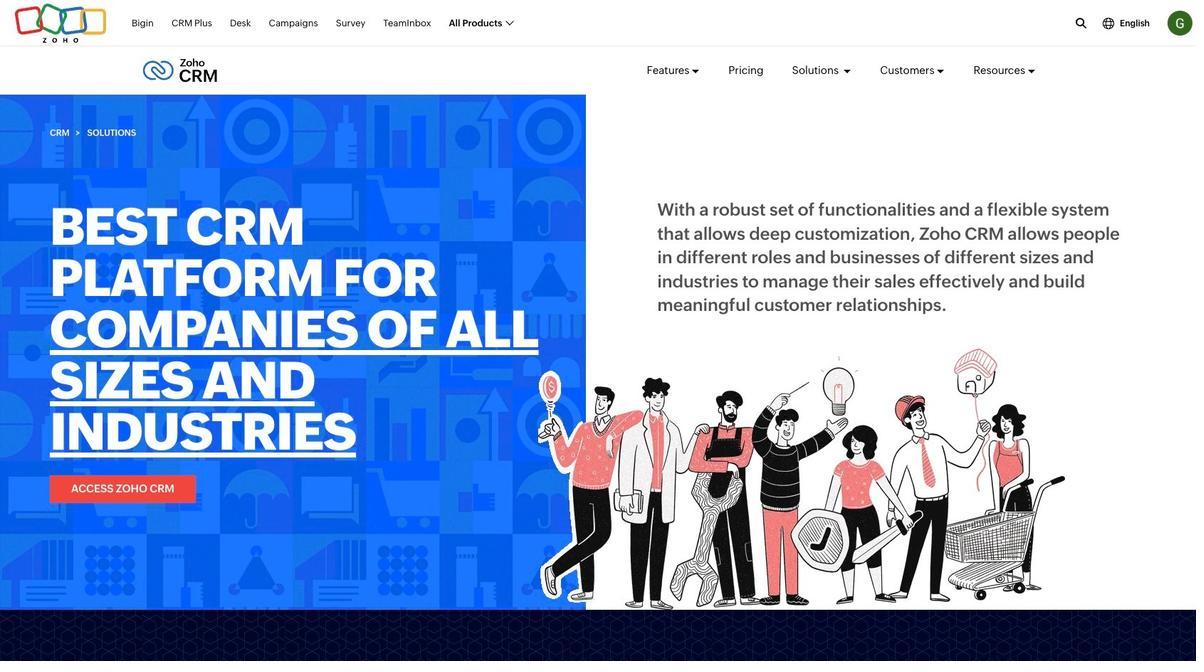 Task type: locate. For each thing, give the bounding box(es) containing it.
gary orlando image
[[1168, 11, 1193, 36]]

zoho crm logo image
[[142, 55, 218, 86]]



Task type: vqa. For each thing, say whether or not it's contained in the screenshot.
zoho crm vertical solutions image
yes



Task type: describe. For each thing, give the bounding box(es) containing it.
zoho crm vertical solutions image
[[538, 349, 1065, 610]]



